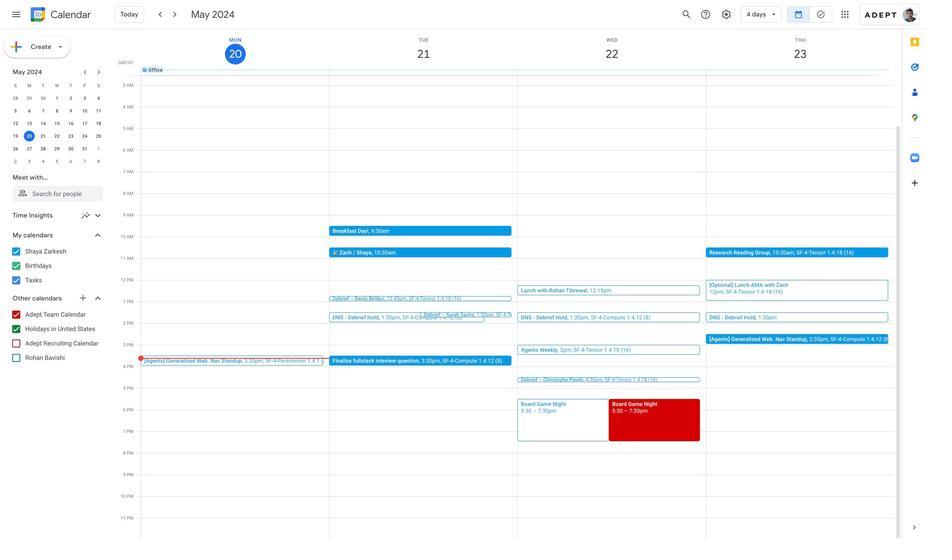 Task type: locate. For each thing, give the bounding box(es) containing it.
30 element
[[66, 143, 76, 154]]

7 element
[[38, 106, 49, 116]]

Search for people to meet text field
[[18, 186, 97, 202]]

row group
[[9, 92, 106, 168]]

june 8 element
[[93, 156, 104, 167]]

calendar element
[[29, 5, 91, 25]]

tab list
[[903, 29, 928, 515]]

grid
[[116, 20, 903, 541]]

column header
[[141, 29, 330, 75], [329, 29, 518, 75], [518, 29, 707, 75], [706, 29, 895, 75]]

None search field
[[0, 170, 112, 202]]

wednesday, may 22 element
[[518, 29, 707, 67]]

heading
[[49, 9, 91, 20]]

tuesday, may 21 element
[[330, 29, 518, 67]]

monday, may 20, today element
[[141, 29, 330, 67]]

13 element
[[24, 118, 35, 129]]

17 element
[[79, 118, 90, 129]]

27 element
[[24, 143, 35, 154]]

main drawer image
[[11, 9, 22, 20]]

11 element
[[93, 106, 104, 116]]

3 column header from the left
[[518, 29, 707, 75]]

4 column header from the left
[[706, 29, 895, 75]]

thursday, may 23 element
[[707, 29, 895, 67]]

my calendars list
[[2, 245, 112, 288]]

3 element
[[79, 93, 90, 104]]

20, today element
[[24, 131, 35, 142]]

june 5 element
[[52, 156, 62, 167]]

22 element
[[52, 131, 62, 142]]

16 element
[[66, 118, 76, 129]]

23 element
[[66, 131, 76, 142]]

5 element
[[10, 106, 21, 116]]

settings menu image
[[721, 9, 732, 20]]

28 element
[[38, 143, 49, 154]]

24 element
[[79, 131, 90, 142]]

april 28 element
[[10, 93, 21, 104]]

add other calendars image
[[79, 294, 88, 303]]

14 element
[[38, 118, 49, 129]]

31 element
[[79, 143, 90, 154]]

8 element
[[52, 106, 62, 116]]

9 element
[[66, 106, 76, 116]]

cell
[[138, 20, 331, 541], [329, 20, 549, 541], [518, 20, 707, 541], [706, 20, 895, 541], [22, 130, 36, 143]]

row
[[137, 20, 895, 541], [137, 59, 903, 81], [9, 79, 106, 92], [9, 92, 106, 105], [9, 105, 106, 117], [9, 117, 106, 130], [9, 130, 106, 143], [9, 143, 106, 155], [9, 155, 106, 168]]

1 element
[[52, 93, 62, 104]]

june 3 element
[[24, 156, 35, 167]]



Task type: vqa. For each thing, say whether or not it's contained in the screenshot.
Friday, June 7 element
no



Task type: describe. For each thing, give the bounding box(es) containing it.
29 element
[[52, 143, 62, 154]]

june 4 element
[[38, 156, 49, 167]]

6 element
[[24, 106, 35, 116]]

19 element
[[10, 131, 21, 142]]

2 element
[[66, 93, 76, 104]]

april 29 element
[[24, 93, 35, 104]]

june 1 element
[[93, 143, 104, 154]]

april 30 element
[[38, 93, 49, 104]]

18 element
[[93, 118, 104, 129]]

25 element
[[93, 131, 104, 142]]

heading inside calendar element
[[49, 9, 91, 20]]

15 element
[[52, 118, 62, 129]]

26 element
[[10, 143, 21, 154]]

4 element
[[93, 93, 104, 104]]

10 element
[[79, 106, 90, 116]]

21 element
[[38, 131, 49, 142]]

cell inside the may 2024 "grid"
[[22, 130, 36, 143]]

june 7 element
[[79, 156, 90, 167]]

2 column header from the left
[[329, 29, 518, 75]]

may 2024 grid
[[9, 79, 106, 168]]

other calendars list
[[2, 308, 112, 366]]

june 6 element
[[66, 156, 76, 167]]

12 element
[[10, 118, 21, 129]]

june 2 element
[[10, 156, 21, 167]]

1 column header from the left
[[141, 29, 330, 75]]



